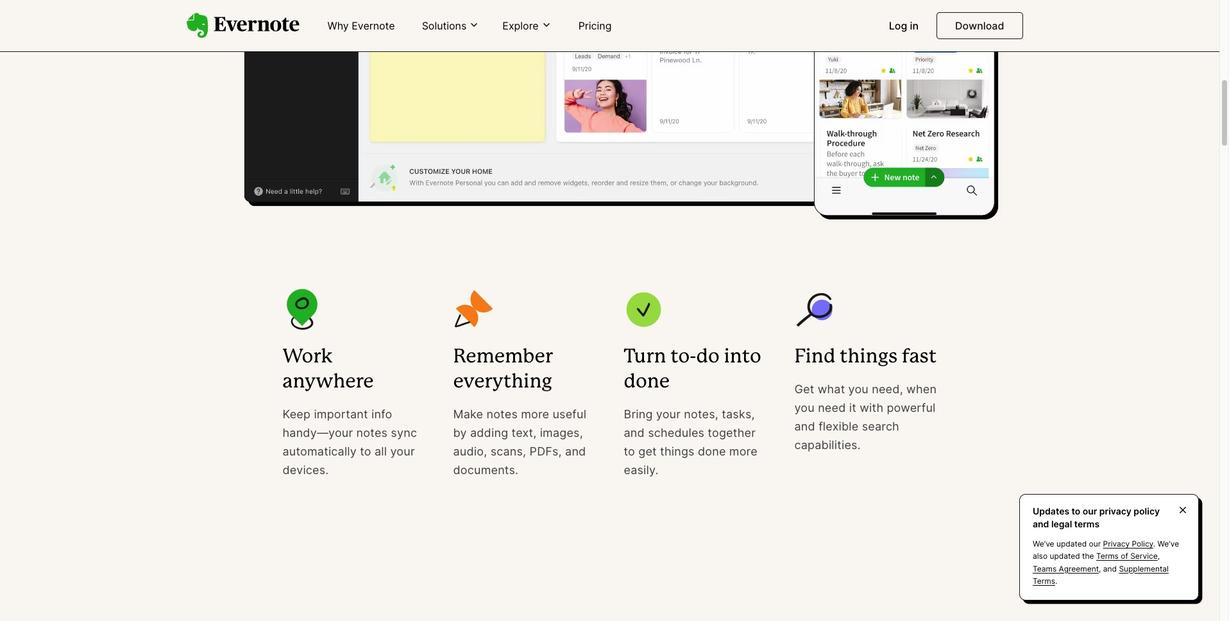 Task type: locate. For each thing, give the bounding box(es) containing it.
1 horizontal spatial to
[[624, 445, 635, 458]]

2 horizontal spatial to
[[1072, 506, 1081, 517]]

capabilities.
[[795, 438, 861, 452]]

1 horizontal spatial we've
[[1158, 539, 1180, 549]]

in
[[910, 19, 919, 32]]

and down "bring"
[[624, 426, 645, 440]]

notes up all at the left bottom of the page
[[357, 426, 388, 440]]

home-widgets hero screen image
[[186, 0, 1034, 222]]

need
[[818, 401, 846, 415]]

0 vertical spatial your
[[656, 408, 681, 421]]

our inside updates to our privacy policy and legal terms
[[1083, 506, 1098, 517]]

we've inside the . we've also updated the
[[1158, 539, 1180, 549]]

we've updated our privacy policy
[[1033, 539, 1154, 549]]

supplemental terms
[[1033, 564, 1169, 586]]

privacy policy link
[[1104, 539, 1154, 549]]

0 horizontal spatial .
[[1056, 576, 1058, 586]]

0 horizontal spatial notes
[[357, 426, 388, 440]]

. up service
[[1154, 539, 1156, 549]]

we've up also
[[1033, 539, 1055, 549]]

to
[[360, 445, 371, 458], [624, 445, 635, 458], [1072, 506, 1081, 517]]

remember everything
[[453, 349, 553, 392]]

we've
[[1033, 539, 1055, 549], [1158, 539, 1180, 549]]

things
[[840, 349, 898, 367], [660, 445, 695, 458]]

1 horizontal spatial things
[[840, 349, 898, 367]]

your up 'schedules'
[[656, 408, 681, 421]]

more up "text,"
[[521, 408, 550, 421]]

1 vertical spatial things
[[660, 445, 695, 458]]

info
[[372, 408, 392, 421]]

updates to our privacy policy and legal terms
[[1033, 506, 1160, 529]]

our up terms
[[1083, 506, 1098, 517]]

1 vertical spatial updated
[[1050, 552, 1081, 561]]

, up supplemental
[[1158, 552, 1160, 561]]

0 vertical spatial our
[[1083, 506, 1098, 517]]

and inside get what you need, when you need it with powerful and flexible search capabilities.
[[795, 420, 816, 433]]

things down 'schedules'
[[660, 445, 695, 458]]

done down turn
[[624, 374, 670, 392]]

keep important info handy—your notes sync automatically to all your devices.
[[283, 408, 417, 477]]

more inside make notes more useful by adding text, images, audio, scans, pdfs, and documents.
[[521, 408, 550, 421]]

0 horizontal spatial you
[[795, 401, 815, 415]]

1 horizontal spatial you
[[849, 383, 869, 396]]

more inside bring your notes, tasks, and schedules together to get things done more easily.
[[730, 445, 758, 458]]

supplemental
[[1120, 564, 1169, 574]]

, down the . we've also updated the
[[1099, 564, 1102, 574]]

0 vertical spatial more
[[521, 408, 550, 421]]

of
[[1121, 552, 1129, 561]]

your
[[656, 408, 681, 421], [391, 445, 415, 458]]

to inside updates to our privacy policy and legal terms
[[1072, 506, 1081, 517]]

1 horizontal spatial ,
[[1158, 552, 1160, 561]]

when
[[907, 383, 937, 396]]

0 vertical spatial you
[[849, 383, 869, 396]]

0 horizontal spatial your
[[391, 445, 415, 458]]

0 vertical spatial done
[[624, 374, 670, 392]]

and down images,
[[565, 445, 586, 458]]

check icon image
[[623, 289, 664, 330]]

work
[[283, 349, 333, 367]]

terms down privacy
[[1097, 552, 1119, 561]]

what
[[818, 383, 846, 396]]

more down together
[[730, 445, 758, 458]]

. inside the . we've also updated the
[[1154, 539, 1156, 549]]

download
[[956, 19, 1005, 32]]

1 vertical spatial terms
[[1033, 576, 1056, 586]]

. for . we've also updated the
[[1154, 539, 1156, 549]]

to up terms
[[1072, 506, 1081, 517]]

1 vertical spatial done
[[698, 445, 726, 458]]

also
[[1033, 552, 1048, 561]]

1 horizontal spatial .
[[1154, 539, 1156, 549]]

0 horizontal spatial done
[[624, 374, 670, 392]]

you up it
[[849, 383, 869, 396]]

notes inside keep important info handy—your notes sync automatically to all your devices.
[[357, 426, 388, 440]]

terms of service , teams agreement , and
[[1033, 552, 1160, 574]]

2 we've from the left
[[1158, 539, 1180, 549]]

your down sync at bottom left
[[391, 445, 415, 458]]

1 vertical spatial your
[[391, 445, 415, 458]]

automatically
[[283, 445, 357, 458]]

to inside bring your notes, tasks, and schedules together to get things done more easily.
[[624, 445, 635, 458]]

work anywhere
[[283, 349, 374, 392]]

0 horizontal spatial to
[[360, 445, 371, 458]]

done down together
[[698, 445, 726, 458]]

to for turn to-do into done
[[624, 445, 635, 458]]

bring
[[624, 408, 653, 421]]

terms down teams
[[1033, 576, 1056, 586]]

1 vertical spatial .
[[1056, 576, 1058, 586]]

explore
[[503, 19, 539, 32]]

to for work anywhere
[[360, 445, 371, 458]]

to inside keep important info handy—your notes sync automatically to all your devices.
[[360, 445, 371, 458]]

1 we've from the left
[[1033, 539, 1055, 549]]

terms inside supplemental terms
[[1033, 576, 1056, 586]]

updated
[[1057, 539, 1087, 549], [1050, 552, 1081, 561]]

and up capabilities.
[[795, 420, 816, 433]]

things up need, at the right bottom of page
[[840, 349, 898, 367]]

1 horizontal spatial more
[[730, 445, 758, 458]]

we've right policy at the bottom of page
[[1158, 539, 1180, 549]]

1 vertical spatial more
[[730, 445, 758, 458]]

1 vertical spatial notes
[[357, 426, 388, 440]]

easily.
[[624, 463, 659, 477]]

log in link
[[882, 14, 927, 39]]

handy—your
[[283, 426, 353, 440]]

to left all at the left bottom of the page
[[360, 445, 371, 458]]

find
[[795, 349, 836, 367]]

0 vertical spatial updated
[[1057, 539, 1087, 549]]

0 horizontal spatial more
[[521, 408, 550, 421]]

our
[[1083, 506, 1098, 517], [1090, 539, 1101, 549]]

notes up adding
[[487, 408, 518, 421]]

and down the . we've also updated the
[[1104, 564, 1117, 574]]

and
[[795, 420, 816, 433], [624, 426, 645, 440], [565, 445, 586, 458], [1033, 518, 1050, 529], [1104, 564, 1117, 574]]

0 vertical spatial notes
[[487, 408, 518, 421]]

1 vertical spatial you
[[795, 401, 815, 415]]

0 vertical spatial .
[[1154, 539, 1156, 549]]

tasks,
[[722, 408, 755, 421]]

pricing
[[579, 19, 612, 32]]

updated up the
[[1057, 539, 1087, 549]]

and down updates
[[1033, 518, 1050, 529]]

0 horizontal spatial we've
[[1033, 539, 1055, 549]]

pin icon image
[[452, 289, 493, 330]]

.
[[1154, 539, 1156, 549], [1056, 576, 1058, 586]]

pdfs,
[[530, 445, 562, 458]]

fast
[[902, 349, 937, 367]]

solutions
[[422, 19, 467, 32]]

all
[[375, 445, 387, 458]]

0 horizontal spatial things
[[660, 445, 695, 458]]

. down teams agreement link
[[1056, 576, 1058, 586]]

1 vertical spatial ,
[[1099, 564, 1102, 574]]

with
[[860, 401, 884, 415]]

notes
[[487, 408, 518, 421], [357, 426, 388, 440]]

done
[[624, 374, 670, 392], [698, 445, 726, 458]]

our up the
[[1090, 539, 1101, 549]]

location icon image
[[281, 289, 323, 330]]

teams
[[1033, 564, 1057, 574]]

why evernote
[[328, 19, 395, 32]]

1 horizontal spatial notes
[[487, 408, 518, 421]]

flexible
[[819, 420, 859, 433]]

1 horizontal spatial done
[[698, 445, 726, 458]]

our for privacy
[[1083, 506, 1098, 517]]

log
[[889, 19, 908, 32]]

1 horizontal spatial terms
[[1097, 552, 1119, 561]]

you
[[849, 383, 869, 396], [795, 401, 815, 415]]

notes,
[[684, 408, 719, 421]]

updated up teams agreement link
[[1050, 552, 1081, 561]]

0 vertical spatial terms
[[1097, 552, 1119, 561]]

you down get
[[795, 401, 815, 415]]

0 horizontal spatial terms
[[1033, 576, 1056, 586]]

to left get
[[624, 445, 635, 458]]

the
[[1083, 552, 1095, 561]]

1 vertical spatial our
[[1090, 539, 1101, 549]]

1 horizontal spatial your
[[656, 408, 681, 421]]



Task type: describe. For each thing, give the bounding box(es) containing it.
teams agreement link
[[1033, 564, 1099, 574]]

done inside bring your notes, tasks, and schedules together to get things done more easily.
[[698, 445, 726, 458]]

done inside turn to-do into done
[[624, 374, 670, 392]]

do
[[697, 349, 720, 367]]

turn
[[624, 349, 667, 367]]

supplemental terms link
[[1033, 564, 1169, 586]]

updates
[[1033, 506, 1070, 517]]

together
[[708, 426, 756, 440]]

evernote
[[352, 19, 395, 32]]

adding
[[470, 426, 509, 440]]

powerful
[[887, 401, 936, 415]]

bring your notes, tasks, and schedules together to get things done more easily.
[[624, 408, 758, 477]]

notes inside make notes more useful by adding text, images, audio, scans, pdfs, and documents.
[[487, 408, 518, 421]]

everything
[[453, 374, 552, 392]]

evernote logo image
[[186, 13, 299, 38]]

search
[[862, 420, 900, 433]]

legal
[[1052, 518, 1073, 529]]

service
[[1131, 552, 1158, 561]]

and inside bring your notes, tasks, and schedules together to get things done more easily.
[[624, 426, 645, 440]]

why evernote link
[[320, 14, 403, 39]]

terms
[[1075, 518, 1100, 529]]

scans,
[[491, 445, 527, 458]]

turn to-do into done
[[624, 349, 762, 392]]

into
[[724, 349, 762, 367]]

important
[[314, 408, 368, 421]]

remember
[[453, 349, 553, 367]]

it
[[850, 401, 857, 415]]

schedules
[[648, 426, 705, 440]]

text,
[[512, 426, 537, 440]]

terms inside the terms of service , teams agreement , and
[[1097, 552, 1119, 561]]

0 vertical spatial things
[[840, 349, 898, 367]]

devices.
[[283, 463, 329, 477]]

updated inside the . we've also updated the
[[1050, 552, 1081, 561]]

and inside make notes more useful by adding text, images, audio, scans, pdfs, and documents.
[[565, 445, 586, 458]]

your inside keep important info handy—your notes sync automatically to all your devices.
[[391, 445, 415, 458]]

policy
[[1134, 506, 1160, 517]]

need,
[[872, 383, 904, 396]]

to-
[[671, 349, 697, 367]]

. for .
[[1056, 576, 1058, 586]]

pricing link
[[571, 14, 620, 39]]

0 vertical spatial ,
[[1158, 552, 1160, 561]]

keep
[[283, 408, 311, 421]]

audio,
[[453, 445, 487, 458]]

get what you need, when you need it with powerful and flexible search capabilities.
[[795, 383, 937, 452]]

and inside updates to our privacy policy and legal terms
[[1033, 518, 1050, 529]]

policy
[[1132, 539, 1154, 549]]

0 horizontal spatial ,
[[1099, 564, 1102, 574]]

useful
[[553, 408, 587, 421]]

by
[[453, 426, 467, 440]]

get
[[795, 383, 815, 396]]

log in
[[889, 19, 919, 32]]

and inside the terms of service , teams agreement , and
[[1104, 564, 1117, 574]]

get
[[639, 445, 657, 458]]

. we've also updated the
[[1033, 539, 1180, 561]]

agreement
[[1059, 564, 1099, 574]]

anywhere
[[283, 374, 374, 392]]

privacy
[[1104, 539, 1130, 549]]

images,
[[540, 426, 583, 440]]

make
[[453, 408, 483, 421]]

make notes more useful by adding text, images, audio, scans, pdfs, and documents.
[[453, 408, 587, 477]]

sync
[[391, 426, 417, 440]]

privacy
[[1100, 506, 1132, 517]]

terms of service link
[[1097, 552, 1158, 561]]

why
[[328, 19, 349, 32]]

explore button
[[499, 18, 556, 33]]

your inside bring your notes, tasks, and schedules together to get things done more easily.
[[656, 408, 681, 421]]

solutions button
[[418, 18, 484, 33]]

download link
[[937, 12, 1023, 39]]

search icon image
[[794, 289, 835, 330]]

find things fast
[[795, 349, 937, 367]]

documents.
[[453, 463, 519, 477]]

things inside bring your notes, tasks, and schedules together to get things done more easily.
[[660, 445, 695, 458]]

our for privacy
[[1090, 539, 1101, 549]]



Task type: vqa. For each thing, say whether or not it's contained in the screenshot.
Agreement
yes



